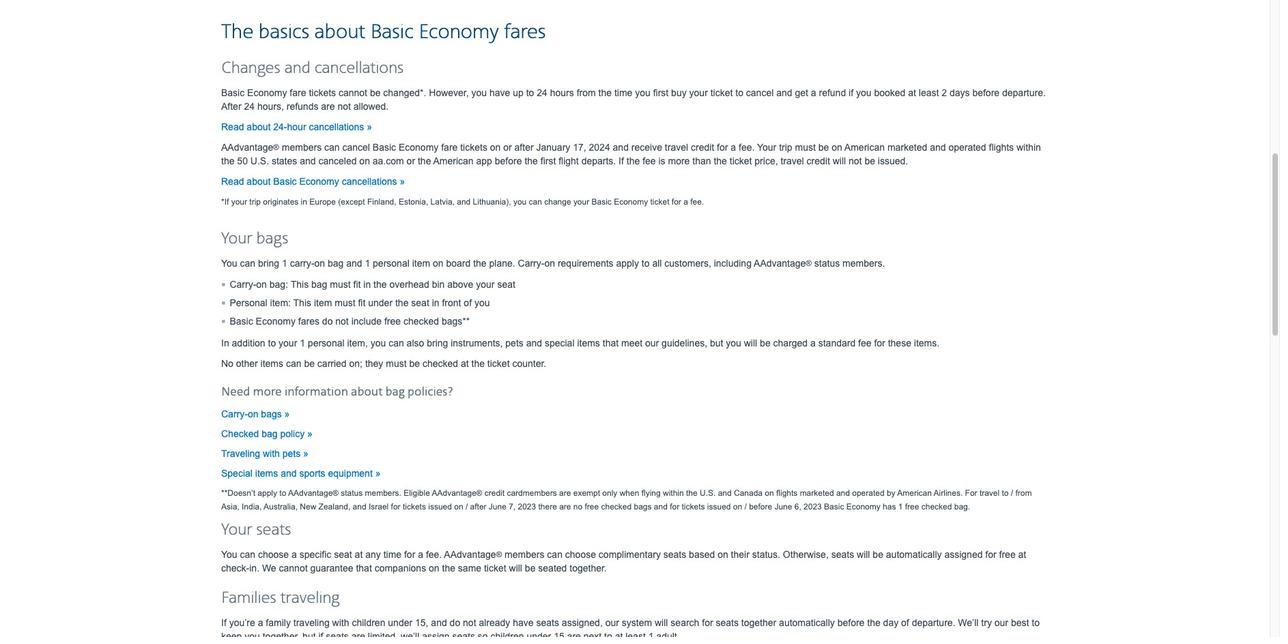 Task type: vqa. For each thing, say whether or not it's contained in the screenshot.
departs.
yes



Task type: describe. For each thing, give the bounding box(es) containing it.
your seats
[[221, 521, 291, 541]]

be left 'issued.'
[[865, 155, 875, 166]]

you can bring 1 carry-on bag and 1 personal item on board the plane. carry-on requirements apply to all customers, including aadvantage ® status members.
[[221, 258, 885, 269]]

operated inside credit cardmembers are exempt only when flying within the u.s. and canada on flights marketed and operated by american airlines. for travel to / from asia, india, australia, new zealand, and israel for tickets issued on / after june 7, 2023 there are no free checked bags and for tickets issued on / before june 6, 2023 basic economy has 1 free checked bag.
[[852, 489, 885, 498]]

australia,
[[264, 502, 298, 512]]

price,
[[755, 155, 778, 166]]

not inside 'if you're a family traveling with children under 15, and do not already have seats assigned, our system will search for seats together automatically before the day of departure. we'll try our best to keep you together, but if seats are limited, we'll assign seats so children under 15 are next to at least 1 adult.'
[[463, 618, 476, 629]]

if inside basic economy fare tickets cannot be changed*. however, you have up to 24 hours from the time you first buy your ticket to cancel and get a refund if you booked at least 2 days before departure. after 24 hours, refunds are not allowed.
[[849, 87, 853, 98]]

otherwise,
[[783, 549, 829, 560]]

together
[[741, 618, 776, 629]]

and left by
[[836, 489, 850, 498]]

checked down airlines.
[[922, 502, 952, 512]]

aadvantage up new
[[288, 489, 333, 498]]

your bags
[[221, 229, 288, 249]]

tickets up based
[[682, 502, 705, 512]]

at left any
[[355, 549, 363, 560]]

0 horizontal spatial personal
[[308, 338, 344, 349]]

traveling
[[221, 448, 260, 459]]

day
[[883, 618, 899, 629]]

2 vertical spatial items
[[255, 468, 278, 479]]

a inside members can cancel basic economy fare tickets on or after january 17, 2024 and receive travel credit for a fee. your trip must be on american marketed and operated flights within the 50 u.s. states and canceled on aa.com or the american app before the first flight departs. if the fee is more than the ticket price, travel credit will not be issued.
[[731, 142, 736, 153]]

at down instruments,
[[461, 358, 469, 369]]

0 vertical spatial travel
[[665, 142, 688, 153]]

on up app
[[490, 142, 501, 153]]

you left booked
[[856, 87, 872, 98]]

1 vertical spatial trip
[[249, 197, 261, 207]]

0 vertical spatial with
[[263, 448, 280, 459]]

to right up on the top left of the page
[[526, 87, 534, 98]]

1 vertical spatial items
[[261, 358, 283, 369]]

0 horizontal spatial members.
[[365, 489, 401, 498]]

1 up carry-on bag: this bag must fit in the overhead bin above your seat
[[365, 258, 370, 269]]

can up in.
[[240, 549, 255, 560]]

and up counter.
[[526, 338, 542, 349]]

1 vertical spatial bags
[[261, 409, 282, 420]]

automatically inside members can choose complimentary seats based on their status. otherwise, seats will be automatically assigned for free at check-in. we cannot guarantee that companions on the same ticket will be seated together.
[[886, 549, 942, 560]]

be down 'also'
[[409, 358, 420, 369]]

2 vertical spatial under
[[527, 631, 551, 638]]

on up 'checked bag policy'
[[248, 409, 258, 420]]

must up personal item: this item must fit under the seat in front of you at left top
[[330, 279, 351, 290]]

changes
[[221, 59, 280, 78]]

guarantee
[[310, 563, 353, 574]]

bag down no other items can be carried on; they must be checked at the ticket counter.
[[385, 385, 405, 400]]

1 vertical spatial under
[[388, 618, 412, 629]]

will right otherwise, at right bottom
[[857, 549, 870, 560]]

is
[[658, 155, 665, 166]]

1 issued from the left
[[428, 502, 452, 512]]

carry-on bags link
[[221, 409, 290, 420]]

addition
[[232, 338, 265, 349]]

best
[[1011, 618, 1029, 629]]

and up carry-on bag: this bag must fit in the overhead bin above your seat
[[346, 258, 362, 269]]

customers,
[[665, 258, 711, 269]]

you right "front"
[[474, 297, 490, 308]]

1 horizontal spatial pets
[[505, 338, 524, 349]]

after inside credit cardmembers are exempt only when flying within the u.s. and canada on flights marketed and operated by american airlines. for travel to / from asia, india, australia, new zealand, and israel for tickets issued on / after june 7, 2023 there are no free checked bags and for tickets issued on / before june 6, 2023 basic economy has 1 free checked bag.
[[470, 502, 486, 512]]

ticket down is on the top right
[[650, 197, 669, 207]]

tickets inside basic economy fare tickets cannot be changed*. however, you have up to 24 hours from the time you first buy your ticket to cancel and get a refund if you booked at least 2 days before departure. after 24 hours, refunds are not allowed.
[[309, 87, 336, 98]]

can down your bags
[[240, 258, 255, 269]]

your for your seats
[[221, 521, 252, 541]]

will inside members can cancel basic economy fare tickets on or after january 17, 2024 and receive travel credit for a fee. your trip must be on american marketed and operated flights within the 50 u.s. states and canceled on aa.com or the american app before the first flight departs. if the fee is more than the ticket price, travel credit will not be issued.
[[833, 155, 846, 166]]

your right 'addition'
[[279, 338, 297, 349]]

if inside 'if you're a family traveling with children under 15, and do not already have seats assigned, our system will search for seats together automatically before the day of departure. we'll try our best to keep you together, but if seats are limited, we'll assign seats so children under 15 are next to at least 1 adult.'
[[221, 618, 227, 629]]

fare inside basic economy fare tickets cannot be changed*. however, you have up to 24 hours from the time you first buy your ticket to cancel and get a refund if you booked at least 2 days before departure. after 24 hours, refunds are not allowed.
[[290, 87, 306, 98]]

economy inside credit cardmembers are exempt only when flying within the u.s. and canada on flights marketed and operated by american airlines. for travel to / from asia, india, australia, new zealand, and israel for tickets issued on / after june 7, 2023 there are no free checked bags and for tickets issued on / before june 6, 2023 basic economy has 1 free checked bag.
[[846, 502, 881, 512]]

guidelines,
[[662, 338, 707, 349]]

be left seated
[[525, 563, 536, 574]]

when
[[620, 489, 639, 498]]

0 vertical spatial credit
[[691, 142, 714, 153]]

no
[[221, 358, 233, 369]]

free right has
[[905, 502, 919, 512]]

1 vertical spatial american
[[433, 155, 474, 166]]

on right companions
[[429, 563, 439, 574]]

the
[[221, 20, 254, 45]]

about up changes and cancellations
[[314, 20, 365, 45]]

so
[[478, 631, 488, 638]]

to right next
[[604, 631, 612, 638]]

to left the 'all'
[[642, 258, 650, 269]]

read about basic economy cancellations
[[221, 176, 400, 187]]

cannot inside members can choose complimentary seats based on their status. otherwise, seats will be automatically assigned for free at check-in. we cannot guarantee that companions on the same ticket will be seated together.
[[279, 563, 308, 574]]

cancellations for hour
[[309, 121, 364, 132]]

specific
[[300, 549, 331, 560]]

have inside basic economy fare tickets cannot be changed*. however, you have up to 24 hours from the time you first buy your ticket to cancel and get a refund if you booked at least 2 days before departure. after 24 hours, refunds are not allowed.
[[490, 87, 510, 98]]

refunds
[[287, 101, 318, 112]]

economy down 'item:'
[[256, 316, 296, 327]]

however,
[[429, 87, 469, 98]]

try
[[981, 618, 992, 629]]

1 horizontal spatial bring
[[427, 338, 448, 349]]

can left 'change'
[[529, 197, 542, 207]]

seats down australia,
[[256, 521, 291, 541]]

aa.com
[[373, 155, 404, 166]]

0 vertical spatial american
[[844, 142, 885, 153]]

1 horizontal spatial that
[[603, 338, 619, 349]]

before inside basic economy fare tickets cannot be changed*. however, you have up to 24 hours from the time you first buy your ticket to cancel and get a refund if you booked at least 2 days before departure. after 24 hours, refunds are not allowed.
[[972, 87, 1000, 98]]

on left 7,
[[454, 502, 463, 512]]

front
[[442, 297, 461, 308]]

originates
[[263, 197, 299, 207]]

are left 'limited,'
[[351, 631, 365, 638]]

carry- for carry-on bag: this bag must fit in the overhead bin above your seat
[[230, 279, 256, 290]]

on left requirements
[[544, 258, 555, 269]]

1 horizontal spatial but
[[710, 338, 723, 349]]

your right *if
[[231, 197, 247, 207]]

**doesn't apply to aadvantage ® status members. eligible aadvantage ®
[[221, 489, 482, 498]]

0 vertical spatial fit
[[353, 279, 361, 290]]

17,
[[573, 142, 586, 153]]

1 vertical spatial fit
[[358, 297, 366, 308]]

keep
[[221, 631, 242, 638]]

2 vertical spatial seat
[[334, 549, 352, 560]]

0 vertical spatial of
[[464, 297, 472, 308]]

finland,
[[367, 197, 396, 207]]

you for you can bring 1 carry-on bag and 1 personal item on board the plane. carry-on requirements apply to all customers, including aadvantage
[[221, 258, 237, 269]]

1 horizontal spatial personal
[[373, 258, 410, 269]]

departs.
[[581, 155, 616, 166]]

the left 50 on the top of the page
[[221, 155, 235, 166]]

free right the no
[[585, 502, 599, 512]]

app
[[476, 155, 492, 166]]

will left seated
[[509, 563, 522, 574]]

any
[[365, 549, 381, 560]]

you left buy
[[635, 87, 651, 98]]

we'll
[[401, 631, 419, 638]]

0 vertical spatial cancellations
[[314, 59, 404, 78]]

be left the charged
[[760, 338, 771, 349]]

before inside credit cardmembers are exempt only when flying within the u.s. and canada on flights marketed and operated by american airlines. for travel to / from asia, india, australia, new zealand, and israel for tickets issued on / after june 7, 2023 there are no free checked bags and for tickets issued on / before june 6, 2023 basic economy has 1 free checked bag.
[[749, 502, 772, 512]]

within inside members can cancel basic economy fare tickets on or after january 17, 2024 and receive travel credit for a fee. your trip must be on american marketed and operated flights within the 50 u.s. states and canceled on aa.com or the american app before the first flight departs. if the fee is more than the ticket price, travel credit will not be issued.
[[1017, 142, 1041, 153]]

0 horizontal spatial time
[[383, 549, 402, 560]]

on left their
[[718, 549, 728, 560]]

checked up policies?
[[423, 358, 458, 369]]

and left canada
[[718, 489, 732, 498]]

for
[[965, 489, 977, 498]]

0 horizontal spatial pets
[[282, 448, 301, 459]]

**doesn't
[[221, 489, 255, 498]]

flights inside members can cancel basic economy fare tickets on or after january 17, 2024 and receive travel credit for a fee. your trip must be on american marketed and operated flights within the 50 u.s. states and canceled on aa.com or the american app before the first flight departs. if the fee is more than the ticket price, travel credit will not be issued.
[[989, 142, 1014, 153]]

about left 24-
[[247, 121, 271, 132]]

1 vertical spatial in
[[363, 279, 371, 290]]

about down they at the bottom of the page
[[351, 385, 383, 400]]

limited,
[[368, 631, 398, 638]]

not left "include"
[[335, 316, 349, 327]]

® inside you can bring 1 carry-on bag and 1 personal item on board the plane. carry-on requirements apply to all customers, including aadvantage ® status members.
[[806, 259, 812, 267]]

0 horizontal spatial our
[[605, 618, 619, 629]]

0 horizontal spatial fee.
[[426, 549, 442, 560]]

1 horizontal spatial /
[[744, 502, 747, 512]]

on left the aa.com
[[359, 155, 370, 166]]

basic down states
[[273, 176, 297, 187]]

seats left together
[[716, 618, 739, 629]]

aadvantage up the same
[[444, 549, 496, 560]]

your right above on the top left of the page
[[476, 279, 495, 290]]

1 horizontal spatial children
[[491, 631, 524, 638]]

policies?
[[408, 385, 453, 400]]

trip inside members can cancel basic economy fare tickets on or after january 17, 2024 and receive travel credit for a fee. your trip must be on american marketed and operated flights within the 50 u.s. states and canceled on aa.com or the american app before the first flight departs. if the fee is more than the ticket price, travel credit will not be issued.
[[779, 142, 792, 153]]

seats left so
[[452, 631, 475, 638]]

europe
[[309, 197, 336, 207]]

policy
[[280, 429, 305, 439]]

exempt
[[573, 489, 600, 498]]

plane.
[[489, 258, 515, 269]]

the basics about basic economy fares
[[221, 20, 546, 45]]

you're
[[229, 618, 255, 629]]

companions
[[375, 563, 426, 574]]

checked down only
[[601, 502, 632, 512]]

economy inside members can cancel basic economy fare tickets on or after january 17, 2024 and receive travel credit for a fee. your trip must be on american marketed and operated flights within the 50 u.s. states and canceled on aa.com or the american app before the first flight departs. if the fee is more than the ticket price, travel credit will not be issued.
[[399, 142, 439, 153]]

a inside basic economy fare tickets cannot be changed*. however, you have up to 24 hours from the time you first buy your ticket to cancel and get a refund if you booked at least 2 days before departure. after 24 hours, refunds are not allowed.
[[811, 87, 816, 98]]

from inside credit cardmembers are exempt only when flying within the u.s. and canada on flights marketed and operated by american airlines. for travel to / from asia, india, australia, new zealand, and israel for tickets issued on / after june 7, 2023 there are no free checked bags and for tickets issued on / before june 6, 2023 basic economy has 1 free checked bag.
[[1016, 489, 1032, 498]]

economy inside basic economy fare tickets cannot be changed*. however, you have up to 24 hours from the time you first buy your ticket to cancel and get a refund if you booked at least 2 days before departure. after 24 hours, refunds are not allowed.
[[247, 87, 287, 98]]

changed*.
[[383, 87, 426, 98]]

0 horizontal spatial bring
[[258, 258, 279, 269]]

departure. inside 'if you're a family traveling with children under 15, and do not already have seats assigned, our system will search for seats together automatically before the day of departure. we'll try our best to keep you together, but if seats are limited, we'll assign seats so children under 15 are next to at least 1 adult.'
[[912, 618, 955, 629]]

1 vertical spatial seat
[[411, 297, 429, 308]]

to right best
[[1032, 618, 1040, 629]]

to right 'addition'
[[268, 338, 276, 349]]

and inside 'if you're a family traveling with children under 15, and do not already have seats assigned, our system will search for seats together automatically before the day of departure. we'll try our best to keep you together, but if seats are limited, we'll assign seats so children under 15 are next to at least 1 adult.'
[[431, 618, 447, 629]]

2024
[[589, 142, 610, 153]]

will inside 'if you're a family traveling with children under 15, and do not already have seats assigned, our system will search for seats together automatically before the day of departure. we'll try our best to keep you together, but if seats are limited, we'll assign seats so children under 15 are next to at least 1 adult.'
[[655, 618, 668, 629]]

credit inside credit cardmembers are exempt only when flying within the u.s. and canada on flights marketed and operated by american airlines. for travel to / from asia, india, australia, new zealand, and israel for tickets issued on / after june 7, 2023 there are no free checked bags and for tickets issued on / before june 6, 2023 basic economy has 1 free checked bag.
[[485, 489, 505, 498]]

departure. inside basic economy fare tickets cannot be changed*. however, you have up to 24 hours from the time you first buy your ticket to cancel and get a refund if you booked at least 2 days before departure. after 24 hours, refunds are not allowed.
[[1002, 87, 1046, 98]]

0 vertical spatial carry-
[[518, 258, 544, 269]]

2 horizontal spatial in
[[432, 297, 439, 308]]

1 horizontal spatial fee
[[858, 338, 872, 349]]

choose for complimentary
[[565, 549, 596, 560]]

and right latvia,
[[457, 197, 471, 207]]

we'll
[[958, 618, 979, 629]]

on left board
[[433, 258, 444, 269]]

you right item,
[[371, 338, 386, 349]]

bag down carry- on the left top of page
[[311, 279, 327, 290]]

checked
[[221, 429, 259, 439]]

traveling inside 'if you're a family traveling with children under 15, and do not already have seats assigned, our system will search for seats together automatically before the day of departure. we'll try our best to keep you together, but if seats are limited, we'll assign seats so children under 15 are next to at least 1 adult.'
[[293, 618, 330, 629]]

® inside aadvantage ®
[[273, 142, 279, 151]]

together,
[[263, 631, 300, 638]]

bag.
[[954, 502, 970, 512]]

up
[[513, 87, 524, 98]]

flight
[[559, 155, 579, 166]]

check-
[[221, 563, 249, 574]]

0 horizontal spatial /
[[466, 502, 468, 512]]

1 vertical spatial or
[[407, 155, 415, 166]]

include
[[351, 316, 382, 327]]

complimentary
[[599, 549, 661, 560]]

1 horizontal spatial fee.
[[690, 197, 704, 207]]

are left exempt at the bottom left of the page
[[559, 489, 571, 498]]

must up basic economy fares do not include free checked bags**
[[335, 297, 355, 308]]

and down **doesn't apply to aadvantage ® status members. eligible aadvantage ® at left bottom
[[353, 502, 366, 512]]

bags inside credit cardmembers are exempt only when flying within the u.s. and canada on flights marketed and operated by american airlines. for travel to / from asia, india, australia, new zealand, and israel for tickets issued on / after june 7, 2023 there are no free checked bags and for tickets issued on / before june 6, 2023 basic economy has 1 free checked bag.
[[634, 502, 652, 512]]

least inside basic economy fare tickets cannot be changed*. however, you have up to 24 hours from the time you first buy your ticket to cancel and get a refund if you booked at least 2 days before departure. after 24 hours, refunds are not allowed.
[[919, 87, 939, 98]]

for inside 'if you're a family traveling with children under 15, and do not already have seats assigned, our system will search for seats together automatically before the day of departure. we'll try our best to keep you together, but if seats are limited, we'll assign seats so children under 15 are next to at least 1 adult.'
[[702, 618, 713, 629]]

if inside 'if you're a family traveling with children under 15, and do not already have seats assigned, our system will search for seats together automatically before the day of departure. we'll try our best to keep you together, but if seats are limited, we'll assign seats so children under 15 are next to at least 1 adult.'
[[318, 631, 323, 638]]

and up refunds
[[284, 59, 310, 78]]

special items and sports equipment
[[221, 468, 375, 479]]

(except
[[338, 197, 365, 207]]

2 horizontal spatial /
[[1011, 489, 1013, 498]]

status.
[[752, 549, 780, 560]]

for inside members can cancel basic economy fare tickets on or after january 17, 2024 and receive travel credit for a fee. your trip must be on american marketed and operated flights within the 50 u.s. states and canceled on aa.com or the american app before the first flight departs. if the fee is more than the ticket price, travel credit will not be issued.
[[717, 142, 728, 153]]

these
[[888, 338, 911, 349]]

free inside members can choose complimentary seats based on their status. otherwise, seats will be automatically assigned for free at check-in. we cannot guarantee that companions on the same ticket will be seated together.
[[999, 549, 1016, 560]]

1 vertical spatial this
[[293, 297, 311, 308]]

0 horizontal spatial apply
[[258, 489, 277, 498]]

if inside members can cancel basic economy fare tickets on or after january 17, 2024 and receive travel credit for a fee. your trip must be on american marketed and operated flights within the 50 u.s. states and canceled on aa.com or the american app before the first flight departs. if the fee is more than the ticket price, travel credit will not be issued.
[[619, 155, 624, 166]]

members for you can choose a specific seat at any time for a fee. aadvantage
[[505, 549, 544, 560]]

tickets down eligible
[[403, 502, 426, 512]]

new
[[300, 502, 316, 512]]

0 vertical spatial status
[[814, 258, 840, 269]]

and left sports
[[281, 468, 297, 479]]

and up read about basic economy cancellations
[[300, 155, 316, 166]]

have inside 'if you're a family traveling with children under 15, and do not already have seats assigned, our system will search for seats together automatically before the day of departure. we'll try our best to keep you together, but if seats are limited, we'll assign seats so children under 15 are next to at least 1 adult.'
[[513, 618, 534, 629]]

members for aadvantage
[[282, 142, 322, 153]]

and down 2
[[930, 142, 946, 153]]

on down canada
[[733, 502, 742, 512]]

other
[[236, 358, 258, 369]]

basic inside credit cardmembers are exempt only when flying within the u.s. and canada on flights marketed and operated by american airlines. for travel to / from asia, india, australia, new zealand, and israel for tickets issued on / after june 7, 2023 there are no free checked bags and for tickets issued on / before june 6, 2023 basic economy has 1 free checked bag.
[[824, 502, 844, 512]]

fee. inside members can cancel basic economy fare tickets on or after january 17, 2024 and receive travel credit for a fee. your trip must be on american marketed and operated flights within the 50 u.s. states and canceled on aa.com or the american app before the first flight departs. if the fee is more than the ticket price, travel credit will not be issued.
[[739, 142, 755, 153]]

be down refund
[[818, 142, 829, 153]]

1 vertical spatial travel
[[781, 155, 804, 166]]

do inside 'if you're a family traveling with children under 15, and do not already have seats assigned, our system will search for seats together automatically before the day of departure. we'll try our best to keep you together, but if seats are limited, we'll assign seats so children under 15 are next to at least 1 adult.'
[[450, 618, 460, 629]]

about down 50 on the top of the page
[[247, 176, 271, 187]]

asia,
[[221, 502, 239, 512]]

seats left based
[[663, 549, 686, 560]]

bag up traveling with pets "link"
[[262, 429, 278, 439]]

24-
[[273, 121, 287, 132]]

zealand,
[[319, 502, 350, 512]]

basics
[[259, 20, 309, 45]]

1 horizontal spatial item
[[412, 258, 430, 269]]

seats left 'limited,'
[[326, 631, 349, 638]]

if you're a family traveling with children under 15, and do not already have seats assigned, our system will search for seats together automatically before the day of departure. we'll try our best to keep you together, but if seats are limited, we'll assign seats so children under 15 are next to at least 1 adult.
[[221, 618, 1040, 638]]

2 horizontal spatial our
[[995, 618, 1008, 629]]

board
[[446, 258, 471, 269]]

counter.
[[512, 358, 546, 369]]

the down instruments,
[[471, 358, 485, 369]]

7,
[[509, 502, 516, 512]]

be left 'carried'
[[304, 358, 315, 369]]

in addition to your 1 personal item, you can also bring instruments, pets and special items that meet our guidelines, but you will be charged a standard fee for these items.
[[221, 338, 940, 349]]

the up personal item: this item must fit under the seat in front of you at left top
[[373, 279, 387, 290]]

will left the charged
[[744, 338, 757, 349]]

time inside basic economy fare tickets cannot be changed*. however, you have up to 24 hours from the time you first buy your ticket to cancel and get a refund if you booked at least 2 days before departure. after 24 hours, refunds are not allowed.
[[614, 87, 632, 98]]

their
[[731, 549, 750, 560]]

than
[[692, 155, 711, 166]]

families
[[221, 589, 276, 609]]

on right canada
[[765, 489, 774, 498]]

1 2023 from the left
[[518, 502, 536, 512]]

0 vertical spatial under
[[368, 297, 393, 308]]

can left 'also'
[[389, 338, 404, 349]]

basic inside members can cancel basic economy fare tickets on or after january 17, 2024 and receive travel credit for a fee. your trip must be on american marketed and operated flights within the 50 u.s. states and canceled on aa.com or the american app before the first flight departs. if the fee is more than the ticket price, travel credit will not be issued.
[[373, 142, 396, 153]]

for inside members can choose complimentary seats based on their status. otherwise, seats will be automatically assigned for free at check-in. we cannot guarantee that companions on the same ticket will be seated together.
[[985, 549, 997, 560]]

basic down departs.
[[592, 197, 612, 207]]

economy up however,
[[419, 20, 499, 45]]

1 horizontal spatial or
[[503, 142, 512, 153]]

u.s. inside credit cardmembers are exempt only when flying within the u.s. and canada on flights marketed and operated by american airlines. for travel to / from asia, india, australia, new zealand, and israel for tickets issued on / after june 7, 2023 there are no free checked bags and for tickets issued on / before june 6, 2023 basic economy has 1 free checked bag.
[[700, 489, 716, 498]]

0 vertical spatial seat
[[497, 279, 515, 290]]

basic economy fares do not include free checked bags**
[[230, 316, 470, 327]]

we
[[262, 563, 276, 574]]

0 vertical spatial this
[[291, 279, 309, 290]]

requirements
[[558, 258, 614, 269]]

to right buy
[[735, 87, 743, 98]]

are down assigned,
[[567, 631, 581, 638]]

no
[[573, 502, 583, 512]]

seats right otherwise, at right bottom
[[831, 549, 854, 560]]

carry-on bag: this bag must fit in the overhead bin above your seat
[[230, 279, 515, 290]]

with inside 'if you're a family traveling with children under 15, and do not already have seats assigned, our system will search for seats together automatically before the day of departure. we'll try our best to keep you together, but if seats are limited, we'll assign seats so children under 15 are next to at least 1 adult.'
[[332, 618, 349, 629]]

aadvantage up 50 on the top of the page
[[221, 142, 273, 153]]

basic down personal on the left of page
[[230, 316, 253, 327]]

flights inside credit cardmembers are exempt only when flying within the u.s. and canada on flights marketed and operated by american airlines. for travel to / from asia, india, australia, new zealand, and israel for tickets issued on / after june 7, 2023 there are no free checked bags and for tickets issued on / before june 6, 2023 basic economy has 1 free checked bag.
[[776, 489, 798, 498]]

eligible
[[404, 489, 430, 498]]

0 vertical spatial traveling
[[280, 589, 340, 609]]

your for your bags
[[221, 229, 252, 249]]

next
[[584, 631, 602, 638]]



Task type: locate. For each thing, give the bounding box(es) containing it.
0 horizontal spatial marketed
[[800, 489, 834, 498]]

travel
[[665, 142, 688, 153], [781, 155, 804, 166], [980, 489, 1000, 498]]

overhead
[[389, 279, 429, 290]]

2 horizontal spatial travel
[[980, 489, 1000, 498]]

the left day
[[867, 618, 881, 629]]

the right hours
[[598, 87, 612, 98]]

basic up the aa.com
[[373, 142, 396, 153]]

1 vertical spatial 24
[[244, 101, 255, 112]]

0 vertical spatial if
[[849, 87, 853, 98]]

0 horizontal spatial members
[[282, 142, 322, 153]]

1 vertical spatial but
[[303, 631, 316, 638]]

june
[[489, 502, 507, 512], [775, 502, 792, 512]]

seats
[[256, 521, 291, 541], [663, 549, 686, 560], [831, 549, 854, 560], [536, 618, 559, 629], [716, 618, 739, 629], [326, 631, 349, 638], [452, 631, 475, 638]]

0 horizontal spatial from
[[577, 87, 596, 98]]

but inside 'if you're a family traveling with children under 15, and do not already have seats assigned, our system will search for seats together automatically before the day of departure. we'll try our best to keep you together, but if seats are limited, we'll assign seats so children under 15 are next to at least 1 adult.'
[[303, 631, 316, 638]]

special items and sports equipment link
[[221, 468, 381, 479]]

carry- for carry-on bags
[[221, 409, 248, 420]]

tickets
[[309, 87, 336, 98], [460, 142, 487, 153], [403, 502, 426, 512], [682, 502, 705, 512]]

read down after
[[221, 121, 244, 132]]

fee inside members can cancel basic economy fare tickets on or after january 17, 2024 and receive travel credit for a fee. your trip must be on american marketed and operated flights within the 50 u.s. states and canceled on aa.com or the american app before the first flight departs. if the fee is more than the ticket price, travel credit will not be issued.
[[643, 155, 656, 166]]

more inside members can cancel basic economy fare tickets on or after january 17, 2024 and receive travel credit for a fee. your trip must be on american marketed and operated flights within the 50 u.s. states and canceled on aa.com or the american app before the first flight departs. if the fee is more than the ticket price, travel credit will not be issued.
[[668, 155, 690, 166]]

after left the january
[[515, 142, 534, 153]]

pets down "policy"
[[282, 448, 301, 459]]

choose up we in the left bottom of the page
[[258, 549, 289, 560]]

bag:
[[270, 279, 288, 290]]

assigned
[[945, 549, 983, 560]]

traveling with pets
[[221, 448, 303, 459]]

seats up the 15
[[536, 618, 559, 629]]

your inside members can cancel basic economy fare tickets on or after january 17, 2024 and receive travel credit for a fee. your trip must be on american marketed and operated flights within the 50 u.s. states and canceled on aa.com or the american app before the first flight departs. if the fee is more than the ticket price, travel credit will not be issued.
[[757, 142, 776, 153]]

days
[[950, 87, 970, 98]]

that down the you can choose a specific seat at any time for a fee. aadvantage ®
[[356, 563, 372, 574]]

1 vertical spatial traveling
[[293, 618, 330, 629]]

you up check-
[[221, 549, 237, 560]]

first inside basic economy fare tickets cannot be changed*. however, you have up to 24 hours from the time you first buy your ticket to cancel and get a refund if you booked at least 2 days before departure. after 24 hours, refunds are not allowed.
[[653, 87, 669, 98]]

1 inside 'if you're a family traveling with children under 15, and do not already have seats assigned, our system will search for seats together automatically before the day of departure. we'll try our best to keep you together, but if seats are limited, we'll assign seats so children under 15 are next to at least 1 adult.'
[[648, 631, 654, 638]]

ticket inside members can cancel basic economy fare tickets on or after january 17, 2024 and receive travel credit for a fee. your trip must be on american marketed and operated flights within the 50 u.s. states and canceled on aa.com or the american app before the first flight departs. if the fee is more than the ticket price, travel credit will not be issued.
[[730, 155, 752, 166]]

0 vertical spatial members
[[282, 142, 322, 153]]

®
[[273, 142, 279, 151], [806, 259, 812, 267], [333, 489, 339, 498], [476, 489, 482, 498], [496, 550, 502, 559]]

not inside basic economy fare tickets cannot be changed*. however, you have up to 24 hours from the time you first buy your ticket to cancel and get a refund if you booked at least 2 days before departure. after 24 hours, refunds are not allowed.
[[338, 101, 351, 112]]

6,
[[795, 502, 801, 512]]

cancel inside basic economy fare tickets cannot be changed*. however, you have up to 24 hours from the time you first buy your ticket to cancel and get a refund if you booked at least 2 days before departure. after 24 hours, refunds are not allowed.
[[746, 87, 774, 98]]

the inside basic economy fare tickets cannot be changed*. however, you have up to 24 hours from the time you first buy your ticket to cancel and get a refund if you booked at least 2 days before departure. after 24 hours, refunds are not allowed.
[[598, 87, 612, 98]]

cancel inside members can cancel basic economy fare tickets on or after january 17, 2024 and receive travel credit for a fee. your trip must be on american marketed and operated flights within the 50 u.s. states and canceled on aa.com or the american app before the first flight departs. if the fee is more than the ticket price, travel credit will not be issued.
[[342, 142, 370, 153]]

1 horizontal spatial least
[[919, 87, 939, 98]]

automatically left assigned
[[886, 549, 942, 560]]

0 vertical spatial item
[[412, 258, 430, 269]]

ticket left price,
[[730, 155, 752, 166]]

/ down canada
[[744, 502, 747, 512]]

cancel up canceled
[[342, 142, 370, 153]]

fare up refunds
[[290, 87, 306, 98]]

before
[[972, 87, 1000, 98], [495, 155, 522, 166], [749, 502, 772, 512], [838, 618, 865, 629]]

traveling with pets link
[[221, 448, 309, 459]]

you down you're
[[245, 631, 260, 638]]

departure. right days
[[1002, 87, 1046, 98]]

at inside 'if you're a family traveling with children under 15, and do not already have seats assigned, our system will search for seats together automatically before the day of departure. we'll try our best to keep you together, but if seats are limited, we'll assign seats so children under 15 are next to at least 1 adult.'
[[615, 631, 623, 638]]

with down checked bag policy link
[[263, 448, 280, 459]]

1 choose from the left
[[258, 549, 289, 560]]

economy left has
[[846, 502, 881, 512]]

1 horizontal spatial fare
[[441, 142, 458, 153]]

bring
[[258, 258, 279, 269], [427, 338, 448, 349]]

credit up the than
[[691, 142, 714, 153]]

0 horizontal spatial first
[[541, 155, 556, 166]]

1 you from the top
[[221, 258, 237, 269]]

the inside members can choose complimentary seats based on their status. otherwise, seats will be automatically assigned for free at check-in. we cannot guarantee that companions on the same ticket will be seated together.
[[442, 563, 455, 574]]

choose inside members can choose complimentary seats based on their status. otherwise, seats will be automatically assigned for free at check-in. we cannot guarantee that companions on the same ticket will be seated together.
[[565, 549, 596, 560]]

buy
[[671, 87, 687, 98]]

1 horizontal spatial american
[[844, 142, 885, 153]]

0 vertical spatial but
[[710, 338, 723, 349]]

0 vertical spatial personal
[[373, 258, 410, 269]]

and inside basic economy fare tickets cannot be changed*. however, you have up to 24 hours from the time you first buy your ticket to cancel and get a refund if you booked at least 2 days before departure. after 24 hours, refunds are not allowed.
[[776, 87, 792, 98]]

0 vertical spatial cancel
[[746, 87, 774, 98]]

item up basic economy fares do not include free checked bags**
[[314, 297, 332, 308]]

0 vertical spatial 24
[[537, 87, 547, 98]]

from inside basic economy fare tickets cannot be changed*. however, you have up to 24 hours from the time you first buy your ticket to cancel and get a refund if you booked at least 2 days before departure. after 24 hours, refunds are not allowed.
[[577, 87, 596, 98]]

before inside members can cancel basic economy fare tickets on or after january 17, 2024 and receive travel credit for a fee. your trip must be on american marketed and operated flights within the 50 u.s. states and canceled on aa.com or the american app before the first flight departs. if the fee is more than the ticket price, travel credit will not be issued.
[[495, 155, 522, 166]]

first inside members can cancel basic economy fare tickets on or after january 17, 2024 and receive travel credit for a fee. your trip must be on american marketed and operated flights within the 50 u.s. states and canceled on aa.com or the american app before the first flight departs. if the fee is more than the ticket price, travel credit will not be issued.
[[541, 155, 556, 166]]

tickets inside members can cancel basic economy fare tickets on or after january 17, 2024 and receive travel credit for a fee. your trip must be on american marketed and operated flights within the 50 u.s. states and canceled on aa.com or the american app before the first flight departs. if the fee is more than the ticket price, travel credit will not be issued.
[[460, 142, 487, 153]]

1 vertical spatial cancel
[[342, 142, 370, 153]]

operated inside members can cancel basic economy fare tickets on or after january 17, 2024 and receive travel credit for a fee. your trip must be on american marketed and operated flights within the 50 u.s. states and canceled on aa.com or the american app before the first flight departs. if the fee is more than the ticket price, travel credit will not be issued.
[[949, 142, 986, 153]]

our right meet on the bottom
[[645, 338, 659, 349]]

free right "include"
[[384, 316, 401, 327]]

are inside basic economy fare tickets cannot be changed*. however, you have up to 24 hours from the time you first buy your ticket to cancel and get a refund if you booked at least 2 days before departure. after 24 hours, refunds are not allowed.
[[321, 101, 335, 112]]

of
[[464, 297, 472, 308], [901, 618, 909, 629]]

a
[[811, 87, 816, 98], [731, 142, 736, 153], [684, 197, 688, 207], [810, 338, 816, 349], [292, 549, 297, 560], [418, 549, 423, 560], [258, 618, 263, 629]]

and left get
[[776, 87, 792, 98]]

fit up "include"
[[358, 297, 366, 308]]

assigned,
[[562, 618, 603, 629]]

0 horizontal spatial fare
[[290, 87, 306, 98]]

together.
[[570, 563, 607, 574]]

but
[[710, 338, 723, 349], [303, 631, 316, 638]]

0 horizontal spatial fee
[[643, 155, 656, 166]]

be up allowed.
[[370, 87, 381, 98]]

operated left by
[[852, 489, 885, 498]]

can up seated
[[547, 549, 563, 560]]

will
[[833, 155, 846, 166], [744, 338, 757, 349], [857, 549, 870, 560], [509, 563, 522, 574], [655, 618, 668, 629]]

can up information
[[286, 358, 301, 369]]

u.s. inside members can cancel basic economy fare tickets on or after january 17, 2024 and receive travel credit for a fee. your trip must be on american marketed and operated flights within the 50 u.s. states and canceled on aa.com or the american app before the first flight departs. if the fee is more than the ticket price, travel credit will not be issued.
[[250, 155, 269, 166]]

ticket inside members can choose complimentary seats based on their status. otherwise, seats will be automatically assigned for free at check-in. we cannot guarantee that companions on the same ticket will be seated together.
[[484, 563, 506, 574]]

search
[[671, 618, 699, 629]]

at inside basic economy fare tickets cannot be changed*. however, you have up to 24 hours from the time you first buy your ticket to cancel and get a refund if you booked at least 2 days before departure. after 24 hours, refunds are not allowed.
[[908, 87, 916, 98]]

travel inside credit cardmembers are exempt only when flying within the u.s. and canada on flights marketed and operated by american airlines. for travel to / from asia, india, australia, new zealand, and israel for tickets issued on / after june 7, 2023 there are no free checked bags and for tickets issued on / before june 6, 2023 basic economy has 1 free checked bag.
[[980, 489, 1000, 498]]

1 horizontal spatial our
[[645, 338, 659, 349]]

basic up changed*.
[[370, 20, 414, 45]]

1 vertical spatial more
[[253, 385, 282, 400]]

1 vertical spatial first
[[541, 155, 556, 166]]

0 vertical spatial apply
[[616, 258, 639, 269]]

economy
[[419, 20, 499, 45], [247, 87, 287, 98], [399, 142, 439, 153], [299, 176, 339, 187], [614, 197, 648, 207], [256, 316, 296, 327], [846, 502, 881, 512]]

checked up 'also'
[[403, 316, 439, 327]]

economy down members can cancel basic economy fare tickets on or after january 17, 2024 and receive travel credit for a fee. your trip must be on american marketed and operated flights within the 50 u.s. states and canceled on aa.com or the american app before the first flight departs. if the fee is more than the ticket price, travel credit will not be issued.
[[614, 197, 648, 207]]

0 vertical spatial read
[[221, 121, 244, 132]]

24
[[537, 87, 547, 98], [244, 101, 255, 112]]

only
[[602, 489, 617, 498]]

will up adult.
[[655, 618, 668, 629]]

1 vertical spatial fare
[[441, 142, 458, 153]]

fee right standard
[[858, 338, 872, 349]]

0 horizontal spatial automatically
[[779, 618, 835, 629]]

u.s. down aadvantage ® in the top left of the page
[[250, 155, 269, 166]]

1 horizontal spatial do
[[450, 618, 460, 629]]

2 june from the left
[[775, 502, 792, 512]]

1 horizontal spatial fares
[[504, 20, 546, 45]]

carry- up personal on the left of page
[[230, 279, 256, 290]]

items right special in the bottom of the page
[[577, 338, 600, 349]]

cancellations for economy
[[342, 176, 397, 187]]

meet
[[621, 338, 643, 349]]

1 vertical spatial if
[[318, 631, 323, 638]]

tickets up refunds
[[309, 87, 336, 98]]

0 horizontal spatial trip
[[249, 197, 261, 207]]

bag
[[328, 258, 344, 269], [311, 279, 327, 290], [385, 385, 405, 400], [262, 429, 278, 439]]

flights
[[989, 142, 1014, 153], [776, 489, 798, 498]]

bags**
[[442, 316, 470, 327]]

at down system
[[615, 631, 623, 638]]

cancellations up finland,
[[342, 176, 397, 187]]

0 vertical spatial bags
[[256, 229, 288, 249]]

canceled
[[318, 155, 357, 166]]

ticket inside basic economy fare tickets cannot be changed*. however, you have up to 24 hours from the time you first buy your ticket to cancel and get a refund if you booked at least 2 days before departure. after 24 hours, refunds are not allowed.
[[711, 87, 733, 98]]

members inside members can cancel basic economy fare tickets on or after january 17, 2024 and receive travel credit for a fee. your trip must be on american marketed and operated flights within the 50 u.s. states and canceled on aa.com or the american app before the first flight departs. if the fee is more than the ticket price, travel credit will not be issued.
[[282, 142, 322, 153]]

flying
[[642, 489, 661, 498]]

0 vertical spatial items
[[577, 338, 600, 349]]

also
[[407, 338, 424, 349]]

carry- up checked
[[221, 409, 248, 420]]

aadvantage right eligible
[[432, 489, 476, 498]]

0 vertical spatial children
[[352, 618, 385, 629]]

seat
[[497, 279, 515, 290], [411, 297, 429, 308], [334, 549, 352, 560]]

fee. down the than
[[690, 197, 704, 207]]

no other items can be carried on; they must be checked at the ticket counter.
[[221, 358, 546, 369]]

fares up 'carried'
[[298, 316, 319, 327]]

ticket
[[711, 87, 733, 98], [730, 155, 752, 166], [650, 197, 669, 207], [487, 358, 510, 369], [484, 563, 506, 574]]

personal up overhead
[[373, 258, 410, 269]]

members can cancel basic economy fare tickets on or after january 17, 2024 and receive travel credit for a fee. your trip must be on american marketed and operated flights within the 50 u.s. states and canceled on aa.com or the american app before the first flight departs. if the fee is more than the ticket price, travel credit will not be issued.
[[221, 142, 1041, 166]]

0 horizontal spatial if
[[318, 631, 323, 638]]

personal item: this item must fit under the seat in front of you
[[230, 297, 490, 308]]

u.s. left canada
[[700, 489, 716, 498]]

0 horizontal spatial item
[[314, 297, 332, 308]]

tickets up app
[[460, 142, 487, 153]]

the inside 'if you're a family traveling with children under 15, and do not already have seats assigned, our system will search for seats together automatically before the day of departure. we'll try our best to keep you together, but if seats are limited, we'll assign seats so children under 15 are next to at least 1 adult.'
[[867, 618, 881, 629]]

0 horizontal spatial departure.
[[912, 618, 955, 629]]

fee. up companions
[[426, 549, 442, 560]]

0 horizontal spatial fares
[[298, 316, 319, 327]]

1 left adult.
[[648, 631, 654, 638]]

0 horizontal spatial after
[[470, 502, 486, 512]]

latvia,
[[431, 197, 455, 207]]

1 horizontal spatial u.s.
[[700, 489, 716, 498]]

15,
[[415, 618, 428, 629]]

must right they at the bottom of the page
[[386, 358, 407, 369]]

you right lithuania),
[[513, 197, 527, 207]]

0 horizontal spatial cannot
[[279, 563, 308, 574]]

after
[[221, 101, 241, 112]]

marketed inside credit cardmembers are exempt only when flying within the u.s. and canada on flights marketed and operated by american airlines. for travel to / from asia, india, australia, new zealand, and israel for tickets issued on / after june 7, 2023 there are no free checked bags and for tickets issued on / before june 6, 2023 basic economy has 1 free checked bag.
[[800, 489, 834, 498]]

if right together,
[[318, 631, 323, 638]]

you right 'guidelines,' on the bottom
[[726, 338, 741, 349]]

on down refund
[[832, 142, 842, 153]]

equipment
[[328, 468, 373, 479]]

0 vertical spatial do
[[322, 316, 333, 327]]

2 horizontal spatial fee.
[[739, 142, 755, 153]]

need
[[221, 385, 250, 400]]

automatically inside 'if you're a family traveling with children under 15, and do not already have seats assigned, our system will search for seats together automatically before the day of departure. we'll try our best to keep you together, but if seats are limited, we'll assign seats so children under 15 are next to at least 1 adult.'
[[779, 618, 835, 629]]

refund
[[819, 87, 846, 98]]

first left buy
[[653, 87, 669, 98]]

economy up hours,
[[247, 87, 287, 98]]

be inside basic economy fare tickets cannot be changed*. however, you have up to 24 hours from the time you first buy your ticket to cancel and get a refund if you booked at least 2 days before departure. after 24 hours, refunds are not allowed.
[[370, 87, 381, 98]]

1 read from the top
[[221, 121, 244, 132]]

you right however,
[[471, 87, 487, 98]]

1 vertical spatial status
[[341, 489, 363, 498]]

read for read about basic economy cancellations
[[221, 176, 244, 187]]

if right refund
[[849, 87, 853, 98]]

the right the than
[[714, 155, 727, 166]]

to inside credit cardmembers are exempt only when flying within the u.s. and canada on flights marketed and operated by american airlines. for travel to / from asia, india, australia, new zealand, and israel for tickets issued on / after june 7, 2023 there are no free checked bags and for tickets issued on / before june 6, 2023 basic economy has 1 free checked bag.
[[1002, 489, 1009, 498]]

choose for a
[[258, 549, 289, 560]]

seated
[[538, 563, 567, 574]]

not left already
[[463, 618, 476, 629]]

apply up australia,
[[258, 489, 277, 498]]

you
[[471, 87, 487, 98], [635, 87, 651, 98], [856, 87, 872, 98], [513, 197, 527, 207], [474, 297, 490, 308], [371, 338, 386, 349], [726, 338, 741, 349], [245, 631, 260, 638]]

1 horizontal spatial members.
[[843, 258, 885, 269]]

not
[[338, 101, 351, 112], [849, 155, 862, 166], [335, 316, 349, 327], [463, 618, 476, 629]]

the down overhead
[[395, 297, 409, 308]]

0 vertical spatial marketed
[[887, 142, 927, 153]]

0 vertical spatial fee
[[643, 155, 656, 166]]

personal up 'carried'
[[308, 338, 344, 349]]

that
[[603, 338, 619, 349], [356, 563, 372, 574]]

fare inside members can cancel basic economy fare tickets on or after january 17, 2024 and receive travel credit for a fee. your trip must be on american marketed and operated flights within the 50 u.s. states and canceled on aa.com or the american app before the first flight departs. if the fee is more than the ticket price, travel credit will not be issued.
[[441, 142, 458, 153]]

above
[[447, 279, 473, 290]]

can inside members can cancel basic economy fare tickets on or after january 17, 2024 and receive travel credit for a fee. your trip must be on american marketed and operated flights within the 50 u.s. states and canceled on aa.com or the american app before the first flight departs. if the fee is more than the ticket price, travel credit will not be issued.
[[324, 142, 340, 153]]

0 horizontal spatial in
[[301, 197, 307, 207]]

your
[[757, 142, 776, 153], [221, 229, 252, 249], [221, 521, 252, 541]]

0 horizontal spatial status
[[341, 489, 363, 498]]

carry-on bags
[[221, 409, 284, 420]]

2 choose from the left
[[565, 549, 596, 560]]

information
[[285, 385, 348, 400]]

0 vertical spatial time
[[614, 87, 632, 98]]

your down *if
[[221, 229, 252, 249]]

a inside 'if you're a family traveling with children under 15, and do not already have seats assigned, our system will search for seats together automatically before the day of departure. we'll try our best to keep you together, but if seats are limited, we'll assign seats so children under 15 are next to at least 1 adult.'
[[258, 618, 263, 629]]

® inside the you can choose a specific seat at any time for a fee. aadvantage ®
[[496, 550, 502, 559]]

least inside 'if you're a family traveling with children under 15, and do not already have seats assigned, our system will search for seats together automatically before the day of departure. we'll try our best to keep you together, but if seats are limited, we'll assign seats so children under 15 are next to at least 1 adult.'
[[626, 631, 646, 638]]

must inside members can cancel basic economy fare tickets on or after january 17, 2024 and receive travel credit for a fee. your trip must be on american marketed and operated flights within the 50 u.s. states and canceled on aa.com or the american app before the first flight departs. if the fee is more than the ticket price, travel credit will not be issued.
[[795, 142, 816, 153]]

read up *if
[[221, 176, 244, 187]]

after inside members can cancel basic economy fare tickets on or after january 17, 2024 and receive travel credit for a fee. your trip must be on american marketed and operated flights within the 50 u.s. states and canceled on aa.com or the american app before the first flight departs. if the fee is more than the ticket price, travel credit will not be issued.
[[515, 142, 534, 153]]

travel right price,
[[781, 155, 804, 166]]

2 vertical spatial bags
[[634, 502, 652, 512]]

you inside 'if you're a family traveling with children under 15, and do not already have seats assigned, our system will search for seats together automatically before the day of departure. we'll try our best to keep you together, but if seats are limited, we'll assign seats so children under 15 are next to at least 1 adult.'
[[245, 631, 260, 638]]

2 issued from the left
[[707, 502, 731, 512]]

our
[[645, 338, 659, 349], [605, 618, 619, 629], [995, 618, 1008, 629]]

0 vertical spatial automatically
[[886, 549, 942, 560]]

1 horizontal spatial time
[[614, 87, 632, 98]]

read for read about 24-hour cancellations
[[221, 121, 244, 132]]

apply
[[616, 258, 639, 269], [258, 489, 277, 498]]

2023
[[518, 502, 536, 512], [804, 502, 822, 512]]

0 horizontal spatial but
[[303, 631, 316, 638]]

1 horizontal spatial travel
[[781, 155, 804, 166]]

you
[[221, 258, 237, 269], [221, 549, 237, 560]]

1 horizontal spatial status
[[814, 258, 840, 269]]

0 horizontal spatial american
[[433, 155, 474, 166]]

cannot inside basic economy fare tickets cannot be changed*. however, you have up to 24 hours from the time you first buy your ticket to cancel and get a refund if you booked at least 2 days before departure. after 24 hours, refunds are not allowed.
[[339, 87, 367, 98]]

basic inside basic economy fare tickets cannot be changed*. however, you have up to 24 hours from the time you first buy your ticket to cancel and get a refund if you booked at least 2 days before departure. after 24 hours, refunds are not allowed.
[[221, 87, 245, 98]]

under left the 15
[[527, 631, 551, 638]]

2 horizontal spatial seat
[[497, 279, 515, 290]]

0 vertical spatial fare
[[290, 87, 306, 98]]

can inside members can choose complimentary seats based on their status. otherwise, seats will be automatically assigned for free at check-in. we cannot guarantee that companions on the same ticket will be seated together.
[[547, 549, 563, 560]]

read about basic economy cancellations link
[[221, 176, 405, 187]]

and
[[284, 59, 310, 78], [776, 87, 792, 98], [613, 142, 629, 153], [930, 142, 946, 153], [300, 155, 316, 166], [457, 197, 471, 207], [346, 258, 362, 269], [526, 338, 542, 349], [281, 468, 297, 479], [718, 489, 732, 498], [836, 489, 850, 498], [353, 502, 366, 512], [654, 502, 668, 512], [431, 618, 447, 629]]

1 up information
[[300, 338, 305, 349]]

free right assigned
[[999, 549, 1016, 560]]

0 horizontal spatial u.s.
[[250, 155, 269, 166]]

economy up europe
[[299, 176, 339, 187]]

at right booked
[[908, 87, 916, 98]]

lithuania),
[[473, 197, 511, 207]]

change
[[544, 197, 571, 207]]

0 horizontal spatial june
[[489, 502, 507, 512]]

1 vertical spatial fee.
[[690, 197, 704, 207]]

1 vertical spatial operated
[[852, 489, 885, 498]]

within inside credit cardmembers are exempt only when flying within the u.s. and canada on flights marketed and operated by american airlines. for travel to / from asia, india, australia, new zealand, and israel for tickets issued on / after june 7, 2023 there are no free checked bags and for tickets issued on / before june 6, 2023 basic economy has 1 free checked bag.
[[663, 489, 684, 498]]

that inside members can choose complimentary seats based on their status. otherwise, seats will be automatically assigned for free at check-in. we cannot guarantee that companions on the same ticket will be seated together.
[[356, 563, 372, 574]]

marketed inside members can cancel basic economy fare tickets on or after january 17, 2024 and receive travel credit for a fee. your trip must be on american marketed and operated flights within the 50 u.s. states and canceled on aa.com or the american app before the first flight departs. if the fee is more than the ticket price, travel credit will not be issued.
[[887, 142, 927, 153]]

hour
[[287, 121, 306, 132]]

1 vertical spatial after
[[470, 502, 486, 512]]

0 horizontal spatial credit
[[485, 489, 505, 498]]

american inside credit cardmembers are exempt only when flying within the u.s. and canada on flights marketed and operated by american airlines. for travel to / from asia, india, australia, new zealand, and israel for tickets issued on / after june 7, 2023 there are no free checked bags and for tickets issued on / before june 6, 2023 basic economy has 1 free checked bag.
[[897, 489, 932, 498]]

charged
[[773, 338, 808, 349]]

0 horizontal spatial children
[[352, 618, 385, 629]]

1 vertical spatial members.
[[365, 489, 401, 498]]

1 horizontal spatial issued
[[707, 502, 731, 512]]

marketed up 6,
[[800, 489, 834, 498]]

if
[[619, 155, 624, 166], [221, 618, 227, 629]]

you for you can choose a specific seat at any time for a fee. aadvantage
[[221, 549, 237, 560]]

in.
[[249, 563, 259, 574]]

under up the we'll
[[388, 618, 412, 629]]

more right is on the top right
[[668, 155, 690, 166]]

2 2023 from the left
[[804, 502, 822, 512]]

0 vertical spatial within
[[1017, 142, 1041, 153]]

your inside basic economy fare tickets cannot be changed*. however, you have up to 24 hours from the time you first buy your ticket to cancel and get a refund if you booked at least 2 days before departure. after 24 hours, refunds are not allowed.
[[689, 87, 708, 98]]

2 you from the top
[[221, 549, 237, 560]]

1 inside credit cardmembers are exempt only when flying within the u.s. and canada on flights marketed and operated by american airlines. for travel to / from asia, india, australia, new zealand, and israel for tickets issued on / after june 7, 2023 there are no free checked bags and for tickets issued on / before june 6, 2023 basic economy has 1 free checked bag.
[[898, 502, 903, 512]]

trip
[[779, 142, 792, 153], [249, 197, 261, 207]]

by
[[887, 489, 895, 498]]

not inside members can cancel basic economy fare tickets on or after january 17, 2024 and receive travel credit for a fee. your trip must be on american marketed and operated flights within the 50 u.s. states and canceled on aa.com or the american app before the first flight departs. if the fee is more than the ticket price, travel credit will not be issued.
[[849, 155, 862, 166]]

and down flying
[[654, 502, 668, 512]]

2 read from the top
[[221, 176, 244, 187]]

at inside members can choose complimentary seats based on their status. otherwise, seats will be automatically assigned for free at check-in. we cannot guarantee that companions on the same ticket will be seated together.
[[1018, 549, 1026, 560]]

the inside credit cardmembers are exempt only when flying within the u.s. and canada on flights marketed and operated by american airlines. for travel to / from asia, india, australia, new zealand, and israel for tickets issued on / after june 7, 2023 there are no free checked bags and for tickets issued on / before june 6, 2023 basic economy has 1 free checked bag.
[[686, 489, 698, 498]]

status
[[814, 258, 840, 269], [341, 489, 363, 498]]

fit up personal item: this item must fit under the seat in front of you at left top
[[353, 279, 361, 290]]

2 vertical spatial american
[[897, 489, 932, 498]]

need more information about bag policies?
[[221, 385, 453, 400]]

0 horizontal spatial operated
[[852, 489, 885, 498]]

and right 2024
[[613, 142, 629, 153]]

you can choose a specific seat at any time for a fee. aadvantage ®
[[221, 549, 502, 560]]

are left the no
[[559, 502, 571, 512]]

of inside 'if you're a family traveling with children under 15, and do not already have seats assigned, our system will search for seats together automatically before the day of departure. we'll try our best to keep you together, but if seats are limited, we'll assign seats so children under 15 are next to at least 1 adult.'
[[901, 618, 909, 629]]

after left 7,
[[470, 502, 486, 512]]

1 horizontal spatial credit
[[691, 142, 714, 153]]

your up price,
[[757, 142, 776, 153]]

states
[[272, 155, 297, 166]]

the left the same
[[442, 563, 455, 574]]

the right board
[[473, 258, 487, 269]]

more
[[668, 155, 690, 166], [253, 385, 282, 400]]

the down receive
[[627, 155, 640, 166]]

traveling
[[280, 589, 340, 609], [293, 618, 330, 629]]

1 vertical spatial you
[[221, 549, 237, 560]]

0 vertical spatial fee.
[[739, 142, 755, 153]]

2 vertical spatial carry-
[[221, 409, 248, 420]]

0 horizontal spatial cancel
[[342, 142, 370, 153]]

before right days
[[972, 87, 1000, 98]]

1 horizontal spatial have
[[513, 618, 534, 629]]

2 vertical spatial credit
[[485, 489, 505, 498]]

before inside 'if you're a family traveling with children under 15, and do not already have seats assigned, our system will search for seats together automatically before the day of departure. we'll try our best to keep you together, but if seats are limited, we'll assign seats so children under 15 are next to at least 1 adult.'
[[838, 618, 865, 629]]

1 vertical spatial with
[[332, 618, 349, 629]]

1 horizontal spatial first
[[653, 87, 669, 98]]

based
[[689, 549, 715, 560]]

0 vertical spatial first
[[653, 87, 669, 98]]

1 june from the left
[[489, 502, 507, 512]]

automatically
[[886, 549, 942, 560], [779, 618, 835, 629]]

cancel
[[746, 87, 774, 98], [342, 142, 370, 153]]

1 horizontal spatial trip
[[779, 142, 792, 153]]

members inside members can choose complimentary seats based on their status. otherwise, seats will be automatically assigned for free at check-in. we cannot guarantee that companions on the same ticket will be seated together.
[[505, 549, 544, 560]]

have
[[490, 87, 510, 98], [513, 618, 534, 629]]

1 horizontal spatial more
[[668, 155, 690, 166]]

item,
[[347, 338, 368, 349]]

1 vertical spatial credit
[[807, 155, 830, 166]]



